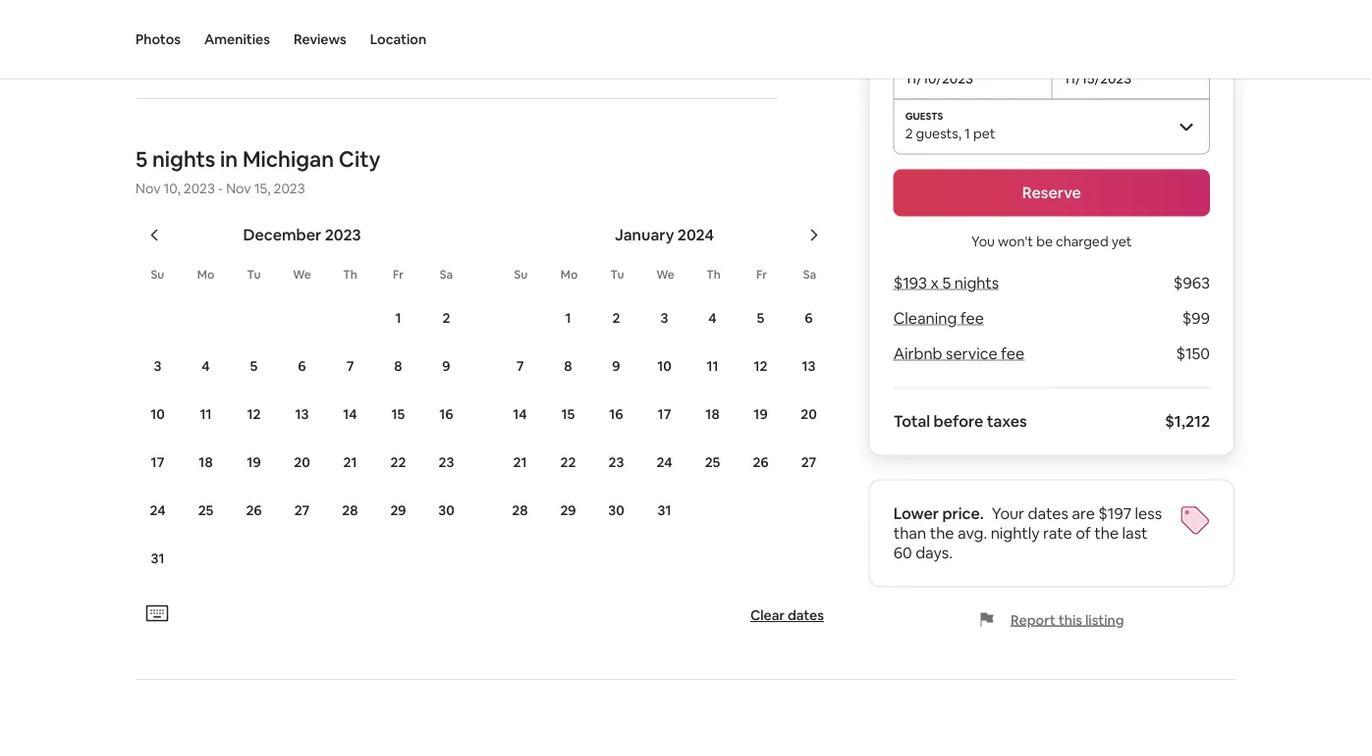Task type: locate. For each thing, give the bounding box(es) containing it.
15
[[391, 405, 405, 423], [561, 405, 575, 423]]

0 horizontal spatial 11 button
[[182, 391, 230, 437]]

1 vertical spatial 17
[[151, 453, 164, 471]]

we down january 2024
[[656, 267, 675, 282]]

1 horizontal spatial nov
[[226, 180, 251, 197]]

0 vertical spatial 27
[[801, 453, 816, 471]]

0 horizontal spatial th
[[343, 267, 357, 282]]

1 vertical spatial 10
[[150, 405, 165, 423]]

1 su from the left
[[151, 267, 164, 282]]

1 22 from the left
[[390, 453, 406, 471]]

17 button
[[640, 391, 688, 437], [134, 439, 182, 485]]

1 horizontal spatial 12
[[754, 357, 768, 375]]

0 horizontal spatial 20 button
[[278, 439, 326, 485]]

16
[[439, 405, 453, 423], [609, 405, 623, 423]]

1 horizontal spatial 11
[[707, 357, 718, 375]]

1 vertical spatial dates
[[788, 607, 824, 625]]

1 22 button from the left
[[374, 439, 422, 485]]

the right of
[[1094, 523, 1119, 544]]

18
[[706, 405, 720, 423], [199, 453, 213, 471]]

31
[[658, 501, 671, 519], [151, 549, 164, 567]]

1 horizontal spatial 1
[[565, 309, 571, 327]]

1 16 from the left
[[439, 405, 453, 423]]

25 for the left 25 button
[[198, 501, 213, 519]]

23
[[439, 453, 454, 471], [608, 453, 624, 471]]

nights right x
[[954, 273, 999, 293]]

1 horizontal spatial 15 button
[[544, 391, 592, 437]]

1 horizontal spatial 28
[[512, 501, 528, 519]]

0 horizontal spatial 7 button
[[326, 343, 374, 389]]

20 for left the 20 button
[[294, 453, 310, 471]]

0 horizontal spatial 29
[[390, 501, 406, 519]]

1 vertical spatial 26 button
[[230, 487, 278, 533]]

13 for 13 button to the right
[[802, 357, 816, 375]]

dates inside the your dates are $197 less than the avg. nightly rate of the last 60 days.
[[1028, 504, 1068, 524]]

2023 right 15,
[[274, 180, 305, 197]]

14
[[343, 405, 357, 423], [513, 405, 527, 423]]

2 button
[[422, 295, 470, 341], [592, 295, 640, 341]]

sa
[[440, 267, 453, 282], [803, 267, 816, 282]]

1 th from the left
[[343, 267, 357, 282]]

10 button
[[640, 343, 688, 389], [134, 391, 182, 437]]

2 mo from the left
[[561, 267, 578, 282]]

1 horizontal spatial 7
[[516, 357, 524, 375]]

th
[[343, 267, 357, 282], [706, 267, 721, 282]]

0 horizontal spatial 17 button
[[134, 439, 182, 485]]

fee right service
[[1001, 344, 1025, 364]]

1 vertical spatial 11
[[200, 405, 212, 423]]

2 8 button from the left
[[544, 343, 592, 389]]

2023 left -
[[183, 180, 215, 197]]

2 fr from the left
[[756, 267, 767, 282]]

0 vertical spatial 27 button
[[785, 439, 833, 485]]

0 horizontal spatial 16 button
[[422, 391, 470, 437]]

1 sa from the left
[[440, 267, 453, 282]]

nov right -
[[226, 180, 251, 197]]

23 button
[[422, 439, 470, 485], [592, 439, 640, 485]]

2 30 from the left
[[608, 501, 624, 519]]

1 tu from the left
[[247, 267, 261, 282]]

27
[[801, 453, 816, 471], [294, 501, 310, 519]]

1 horizontal spatial 31 button
[[640, 487, 688, 533]]

2023 right december
[[325, 224, 361, 245]]

the left avg.
[[930, 523, 954, 544]]

total before taxes
[[893, 412, 1027, 432]]

1 horizontal spatial 11 button
[[688, 343, 737, 389]]

2 15 from the left
[[561, 405, 575, 423]]

2 1 button from the left
[[544, 295, 592, 341]]

0 horizontal spatial 29 button
[[374, 487, 422, 533]]

1 vertical spatial 27
[[294, 501, 310, 519]]

0 vertical spatial nights
[[152, 145, 215, 173]]

13
[[802, 357, 816, 375], [295, 405, 309, 423]]

28 button
[[326, 487, 374, 533], [496, 487, 544, 533]]

be
[[1036, 232, 1053, 250]]

1 horizontal spatial 18 button
[[688, 391, 737, 437]]

21 button
[[326, 439, 374, 485], [496, 439, 544, 485]]

0 vertical spatial 25 button
[[688, 439, 737, 485]]

11/10/2023
[[905, 69, 973, 87]]

1 horizontal spatial 24
[[657, 453, 672, 471]]

21 for first 21 button from the right
[[513, 453, 527, 471]]

airbnb service fee button
[[893, 344, 1025, 364]]

0 horizontal spatial 23 button
[[422, 439, 470, 485]]

0 vertical spatial 11
[[707, 357, 718, 375]]

0 vertical spatial 26
[[753, 453, 769, 471]]

1 30 from the left
[[438, 501, 454, 519]]

2 15 button from the left
[[544, 391, 592, 437]]

20 button
[[785, 391, 833, 437], [278, 439, 326, 485]]

1 horizontal spatial 26 button
[[737, 439, 785, 485]]

1 vertical spatial 4 button
[[182, 343, 230, 389]]

0 horizontal spatial nov
[[136, 180, 161, 197]]

0 horizontal spatial 27 button
[[278, 487, 326, 533]]

tu down december
[[247, 267, 261, 282]]

1 vertical spatial 24
[[150, 501, 166, 519]]

1 horizontal spatial 13
[[802, 357, 816, 375]]

fee up service
[[960, 308, 984, 329]]

1 horizontal spatial 30 button
[[592, 487, 640, 533]]

1 7 button from the left
[[326, 343, 374, 389]]

show
[[159, 17, 200, 37]]

0 horizontal spatial 4
[[202, 357, 210, 375]]

your
[[992, 504, 1024, 524]]

dates inside button
[[788, 607, 824, 625]]

2 29 from the left
[[560, 501, 576, 519]]

1 horizontal spatial 14
[[513, 405, 527, 423]]

2 14 button from the left
[[496, 391, 544, 437]]

29 button
[[374, 487, 422, 533], [544, 487, 592, 533]]

1 8 button from the left
[[374, 343, 422, 389]]

1 button for january 2024
[[544, 295, 592, 341]]

0 horizontal spatial 21
[[343, 453, 357, 471]]

11
[[707, 357, 718, 375], [200, 405, 212, 423]]

last
[[1122, 523, 1148, 544]]

0 vertical spatial 20 button
[[785, 391, 833, 437]]

11 for the top 11 button
[[707, 357, 718, 375]]

1 2 button from the left
[[422, 295, 470, 341]]

0 horizontal spatial 7
[[346, 357, 354, 375]]

0 horizontal spatial 19
[[247, 453, 261, 471]]

airbnb
[[893, 344, 942, 364]]

2
[[905, 124, 913, 142], [442, 309, 450, 327], [612, 309, 620, 327]]

22 button
[[374, 439, 422, 485], [544, 439, 592, 485]]

yet
[[1111, 232, 1132, 250]]

2 28 button from the left
[[496, 487, 544, 533]]

2 8 from the left
[[564, 357, 572, 375]]

0 horizontal spatial we
[[293, 267, 311, 282]]

13 for 13 button to the bottom
[[295, 405, 309, 423]]

3 button
[[640, 295, 688, 341], [134, 343, 182, 389]]

2 9 from the left
[[612, 357, 620, 375]]

1 29 from the left
[[390, 501, 406, 519]]

8 button
[[374, 343, 422, 389], [544, 343, 592, 389]]

2 th from the left
[[706, 267, 721, 282]]

29
[[390, 501, 406, 519], [560, 501, 576, 519]]

tu down "january"
[[610, 267, 624, 282]]

1 horizontal spatial 29 button
[[544, 487, 592, 533]]

1 button
[[374, 295, 422, 341], [544, 295, 592, 341]]

26 for 26 button to the top
[[753, 453, 769, 471]]

6 button
[[785, 295, 833, 341], [278, 343, 326, 389]]

nov left 10,
[[136, 180, 161, 197]]

0 horizontal spatial 6 button
[[278, 343, 326, 389]]

1 mo from the left
[[197, 267, 214, 282]]

24 button
[[640, 439, 688, 485], [134, 487, 182, 533]]

$1,212
[[1165, 412, 1210, 432]]

1 9 from the left
[[442, 357, 450, 375]]

30 for 2nd '30' button from the right
[[438, 501, 454, 519]]

1 23 from the left
[[439, 453, 454, 471]]

1 horizontal spatial 1 button
[[544, 295, 592, 341]]

3
[[661, 309, 668, 327], [154, 357, 162, 375]]

1 horizontal spatial 19
[[754, 405, 768, 423]]

$193
[[893, 273, 927, 293]]

0 horizontal spatial 26 button
[[230, 487, 278, 533]]

tu
[[247, 267, 261, 282], [610, 267, 624, 282]]

2 22 button from the left
[[544, 439, 592, 485]]

8 for first 8 button from right
[[564, 357, 572, 375]]

1 vertical spatial 27 button
[[278, 487, 326, 533]]

18 button
[[688, 391, 737, 437], [182, 439, 230, 485]]

0 horizontal spatial 11
[[200, 405, 212, 423]]

0 vertical spatial 3
[[661, 309, 668, 327]]

0 vertical spatial 17 button
[[640, 391, 688, 437]]

fr
[[393, 267, 404, 282], [756, 267, 767, 282]]

2 we from the left
[[656, 267, 675, 282]]

0 horizontal spatial 17
[[151, 453, 164, 471]]

2 9 button from the left
[[592, 343, 640, 389]]

25 button
[[688, 439, 737, 485], [182, 487, 230, 533]]

1 horizontal spatial su
[[514, 267, 528, 282]]

reviews
[[294, 30, 346, 48]]

calendar application
[[112, 203, 1371, 599]]

dates right the clear
[[788, 607, 824, 625]]

25 for rightmost 25 button
[[705, 453, 720, 471]]

1 horizontal spatial mo
[[561, 267, 578, 282]]

17
[[658, 405, 671, 423], [151, 453, 164, 471]]

12 button
[[737, 343, 785, 389], [230, 391, 278, 437]]

2 22 from the left
[[560, 453, 576, 471]]

1 horizontal spatial we
[[656, 267, 675, 282]]

2 21 button from the left
[[496, 439, 544, 485]]

31 for topmost 31 button
[[658, 501, 671, 519]]

1 16 button from the left
[[422, 391, 470, 437]]

1 horizontal spatial 26
[[753, 453, 769, 471]]

7 button
[[326, 343, 374, 389], [496, 343, 544, 389]]

5 button
[[737, 295, 785, 341], [230, 343, 278, 389]]

in
[[220, 145, 238, 173]]

1
[[965, 124, 970, 142], [395, 309, 401, 327], [565, 309, 571, 327]]

0 horizontal spatial fr
[[393, 267, 404, 282]]

1 horizontal spatial the
[[1094, 523, 1119, 544]]

0 horizontal spatial 23
[[439, 453, 454, 471]]

2 23 from the left
[[608, 453, 624, 471]]

2 2 button from the left
[[592, 295, 640, 341]]

1 horizontal spatial 23
[[608, 453, 624, 471]]

0 horizontal spatial 12 button
[[230, 391, 278, 437]]

1 vertical spatial nights
[[954, 273, 999, 293]]

2 for january 2024
[[612, 309, 620, 327]]

1 14 button from the left
[[326, 391, 374, 437]]

nights up 10,
[[152, 145, 215, 173]]

1 21 from the left
[[343, 453, 357, 471]]

10
[[657, 357, 672, 375], [150, 405, 165, 423]]

1 28 from the left
[[342, 501, 358, 519]]

1 horizontal spatial 14 button
[[496, 391, 544, 437]]

th down december 2023
[[343, 267, 357, 282]]

0 horizontal spatial 14
[[343, 405, 357, 423]]

5
[[136, 145, 148, 173], [942, 273, 951, 293], [757, 309, 764, 327], [250, 357, 258, 375]]

0 vertical spatial 25
[[705, 453, 720, 471]]

13 button
[[785, 343, 833, 389], [278, 391, 326, 437]]

th down 2024
[[706, 267, 721, 282]]

2 21 from the left
[[513, 453, 527, 471]]

15 button
[[374, 391, 422, 437], [544, 391, 592, 437]]

22 for first 22 button from right
[[560, 453, 576, 471]]

taxes
[[987, 412, 1027, 432]]

december 2023
[[243, 224, 361, 245]]

27 button
[[785, 439, 833, 485], [278, 487, 326, 533]]

0 horizontal spatial 15
[[391, 405, 405, 423]]

0 vertical spatial 13
[[802, 357, 816, 375]]

1 horizontal spatial 5 button
[[737, 295, 785, 341]]

1 button for december 2023
[[374, 295, 422, 341]]

26 for the left 26 button
[[246, 501, 262, 519]]

amenities
[[204, 30, 270, 48]]

days.
[[915, 543, 953, 563]]

1 horizontal spatial 2023
[[274, 180, 305, 197]]

26 button
[[737, 439, 785, 485], [230, 487, 278, 533]]

we down december 2023
[[293, 267, 311, 282]]

9
[[442, 357, 450, 375], [612, 357, 620, 375]]

dates left are
[[1028, 504, 1068, 524]]

0 horizontal spatial su
[[151, 267, 164, 282]]

1 horizontal spatial 2
[[612, 309, 620, 327]]

1 horizontal spatial 17 button
[[640, 391, 688, 437]]

0 horizontal spatial mo
[[197, 267, 214, 282]]

29 for second 29 button from left
[[560, 501, 576, 519]]

2023 inside "calendar" application
[[325, 224, 361, 245]]

7
[[346, 357, 354, 375], [516, 357, 524, 375]]

10 for leftmost 10 button
[[150, 405, 165, 423]]

0 horizontal spatial 9
[[442, 357, 450, 375]]

1 horizontal spatial fr
[[756, 267, 767, 282]]

1 we from the left
[[293, 267, 311, 282]]

0 vertical spatial 10
[[657, 357, 672, 375]]

1 8 from the left
[[394, 357, 402, 375]]

1 horizontal spatial 31
[[658, 501, 671, 519]]

22 for first 22 button from the left
[[390, 453, 406, 471]]

1 for january 2024
[[565, 309, 571, 327]]

0 horizontal spatial 9 button
[[422, 343, 470, 389]]

1 the from the left
[[930, 523, 954, 544]]

0 horizontal spatial fee
[[960, 308, 984, 329]]

22
[[390, 453, 406, 471], [560, 453, 576, 471]]

23 for 2nd the 23 button from left
[[608, 453, 624, 471]]

0 horizontal spatial 4 button
[[182, 343, 230, 389]]

2 16 from the left
[[609, 405, 623, 423]]

1 horizontal spatial 28 button
[[496, 487, 544, 533]]

1 1 button from the left
[[374, 295, 422, 341]]

cleaning fee
[[893, 308, 984, 329]]

0 vertical spatial 6 button
[[785, 295, 833, 341]]

0 vertical spatial 4
[[708, 309, 717, 327]]

michigan
[[243, 145, 334, 173]]

price.
[[942, 504, 984, 524]]

0 horizontal spatial the
[[930, 523, 954, 544]]

0 horizontal spatial 8
[[394, 357, 402, 375]]

clear dates button
[[742, 599, 832, 632]]

0 vertical spatial 26 button
[[737, 439, 785, 485]]

1 horizontal spatial sa
[[803, 267, 816, 282]]

0 vertical spatial 17
[[658, 405, 671, 423]]

1 vertical spatial 18 button
[[182, 439, 230, 485]]

1 horizontal spatial 22 button
[[544, 439, 592, 485]]

1 vertical spatial 3
[[154, 357, 162, 375]]



Task type: describe. For each thing, give the bounding box(es) containing it.
2 7 from the left
[[516, 357, 524, 375]]

1 29 button from the left
[[374, 487, 422, 533]]

report this listing
[[1011, 611, 1124, 629]]

1 horizontal spatial 27 button
[[785, 439, 833, 485]]

11/15/2023
[[1064, 69, 1132, 87]]

65
[[222, 17, 241, 37]]

1 horizontal spatial fee
[[1001, 344, 1025, 364]]

0 vertical spatial 31 button
[[640, 487, 688, 533]]

nightly
[[991, 523, 1040, 544]]

9 for first 9 button from the left
[[442, 357, 450, 375]]

5 nights in michigan city nov 10, 2023 - nov 15, 2023
[[136, 145, 381, 197]]

,
[[958, 124, 962, 142]]

guests
[[916, 124, 958, 142]]

31 for bottom 31 button
[[151, 549, 164, 567]]

cleaning
[[893, 308, 957, 329]]

0 vertical spatial 10 button
[[640, 343, 688, 389]]

1 30 button from the left
[[422, 487, 470, 533]]

1 9 button from the left
[[422, 343, 470, 389]]

amenities
[[244, 17, 316, 37]]

0 horizontal spatial 27
[[294, 501, 310, 519]]

0 horizontal spatial 3 button
[[134, 343, 182, 389]]

2 the from the left
[[1094, 523, 1119, 544]]

this
[[1058, 611, 1082, 629]]

1 horizontal spatial 25 button
[[688, 439, 737, 485]]

1 14 from the left
[[343, 405, 357, 423]]

2 su from the left
[[514, 267, 528, 282]]

0 horizontal spatial 25 button
[[182, 487, 230, 533]]

2 for december 2023
[[442, 309, 450, 327]]

2 guests , 1 pet
[[905, 124, 995, 142]]

report
[[1011, 611, 1056, 629]]

airbnb service fee
[[893, 344, 1025, 364]]

location button
[[370, 0, 426, 79]]

10,
[[164, 180, 180, 197]]

0 vertical spatial 3 button
[[640, 295, 688, 341]]

avg.
[[958, 523, 987, 544]]

2 tu from the left
[[610, 267, 624, 282]]

0 horizontal spatial 3
[[154, 357, 162, 375]]

$99
[[1182, 308, 1210, 329]]

1 vertical spatial 17 button
[[134, 439, 182, 485]]

1 28 button from the left
[[326, 487, 374, 533]]

your dates are $197 less than the avg. nightly rate of the last 60 days.
[[893, 504, 1162, 563]]

1 horizontal spatial 13 button
[[785, 343, 833, 389]]

0 horizontal spatial 10 button
[[134, 391, 182, 437]]

1 fr from the left
[[393, 267, 404, 282]]

1 21 button from the left
[[326, 439, 374, 485]]

10 for the top 10 button
[[657, 357, 672, 375]]

reserve button
[[893, 169, 1210, 217]]

20 for topmost the 20 button
[[801, 405, 817, 423]]

1 nov from the left
[[136, 180, 161, 197]]

1 horizontal spatial 18
[[706, 405, 720, 423]]

pet
[[973, 124, 995, 142]]

0 horizontal spatial 2023
[[183, 180, 215, 197]]

9 for 2nd 9 button from the left
[[612, 357, 620, 375]]

photos button
[[136, 0, 181, 79]]

clear
[[750, 607, 785, 625]]

report this listing button
[[979, 611, 1124, 629]]

2024
[[677, 224, 714, 245]]

1 horizontal spatial 4 button
[[688, 295, 737, 341]]

1 horizontal spatial 6
[[805, 309, 813, 327]]

1 vertical spatial 12 button
[[230, 391, 278, 437]]

5 inside 5 nights in michigan city nov 10, 2023 - nov 15, 2023
[[136, 145, 148, 173]]

1 15 from the left
[[391, 405, 405, 423]]

photos
[[136, 30, 181, 48]]

lower price.
[[893, 504, 984, 524]]

show all 65 amenities button
[[136, 4, 340, 51]]

before
[[934, 412, 983, 432]]

1 horizontal spatial 27
[[801, 453, 816, 471]]

won't
[[998, 232, 1033, 250]]

1 horizontal spatial 3
[[661, 309, 668, 327]]

less
[[1135, 504, 1162, 524]]

21 for second 21 button from right
[[343, 453, 357, 471]]

x
[[931, 273, 939, 293]]

all
[[203, 17, 219, 37]]

-
[[218, 180, 223, 197]]

cleaning fee button
[[893, 308, 984, 329]]

15,
[[254, 180, 271, 197]]

0 vertical spatial 19 button
[[737, 391, 785, 437]]

nights inside 5 nights in michigan city nov 10, 2023 - nov 15, 2023
[[152, 145, 215, 173]]

60
[[893, 543, 912, 563]]

1 vertical spatial 12
[[247, 405, 261, 423]]

$963
[[1173, 273, 1210, 293]]

2 button for january 2024
[[592, 295, 640, 341]]

$193 x 5 nights button
[[893, 273, 999, 293]]

2 horizontal spatial 2
[[905, 124, 913, 142]]

rate
[[1043, 523, 1072, 544]]

service
[[946, 344, 997, 364]]

2 28 from the left
[[512, 501, 528, 519]]

2 23 button from the left
[[592, 439, 640, 485]]

2 button for december 2023
[[422, 295, 470, 341]]

24 for bottom 24 button
[[150, 501, 166, 519]]

1 horizontal spatial 6 button
[[785, 295, 833, 341]]

1 7 from the left
[[346, 357, 354, 375]]

30 for second '30' button from the left
[[608, 501, 624, 519]]

$193 x 5 nights
[[893, 273, 999, 293]]

are
[[1072, 504, 1095, 524]]

29 for 2nd 29 button from the right
[[390, 501, 406, 519]]

0 vertical spatial fee
[[960, 308, 984, 329]]

of
[[1076, 523, 1091, 544]]

0 vertical spatial 12
[[754, 357, 768, 375]]

listing
[[1085, 611, 1124, 629]]

2 7 button from the left
[[496, 343, 544, 389]]

1 vertical spatial 24 button
[[134, 487, 182, 533]]

show all 65 amenities
[[159, 17, 316, 37]]

2 16 button from the left
[[592, 391, 640, 437]]

24 for 24 button to the top
[[657, 453, 672, 471]]

december
[[243, 224, 321, 245]]

0 vertical spatial 18 button
[[688, 391, 737, 437]]

1 horizontal spatial 4
[[708, 309, 717, 327]]

you
[[971, 232, 995, 250]]

1 for december 2023
[[395, 309, 401, 327]]

location
[[370, 30, 426, 48]]

$150
[[1176, 344, 1210, 364]]

1 horizontal spatial 17
[[658, 405, 671, 423]]

total
[[893, 412, 930, 432]]

0 vertical spatial 24 button
[[640, 439, 688, 485]]

0 vertical spatial 11 button
[[688, 343, 737, 389]]

0 horizontal spatial 18 button
[[182, 439, 230, 485]]

23 for first the 23 button from the left
[[439, 453, 454, 471]]

you won't be charged yet
[[971, 232, 1132, 250]]

city
[[339, 145, 381, 173]]

0 horizontal spatial 5 button
[[230, 343, 278, 389]]

dates for your
[[1028, 504, 1068, 524]]

2 horizontal spatial 1
[[965, 124, 970, 142]]

january
[[615, 224, 674, 245]]

1 vertical spatial 6
[[298, 357, 306, 375]]

january 2024
[[615, 224, 714, 245]]

0 vertical spatial 5 button
[[737, 295, 785, 341]]

2 29 button from the left
[[544, 487, 592, 533]]

8 for 2nd 8 button from the right
[[394, 357, 402, 375]]

2 30 button from the left
[[592, 487, 640, 533]]

1 23 button from the left
[[422, 439, 470, 485]]

1 horizontal spatial 12 button
[[737, 343, 785, 389]]

$197
[[1098, 504, 1131, 524]]

1 vertical spatial 31 button
[[134, 535, 182, 581]]

2 14 from the left
[[513, 405, 527, 423]]

2 sa from the left
[[803, 267, 816, 282]]

2 nov from the left
[[226, 180, 251, 197]]

11 for leftmost 11 button
[[200, 405, 212, 423]]

reserve
[[1022, 183, 1081, 203]]

1 vertical spatial 13 button
[[278, 391, 326, 437]]

0 vertical spatial 19
[[754, 405, 768, 423]]

reviews button
[[294, 0, 346, 79]]

clear dates
[[750, 607, 824, 625]]

than
[[893, 523, 926, 544]]

dates for clear
[[788, 607, 824, 625]]

charged
[[1056, 232, 1108, 250]]

lower
[[893, 504, 939, 524]]

1 vertical spatial 19
[[247, 453, 261, 471]]

1 vertical spatial 19 button
[[230, 439, 278, 485]]

amenities button
[[204, 0, 270, 79]]

0 horizontal spatial 18
[[199, 453, 213, 471]]

1 15 button from the left
[[374, 391, 422, 437]]



Task type: vqa. For each thing, say whether or not it's contained in the screenshot.


